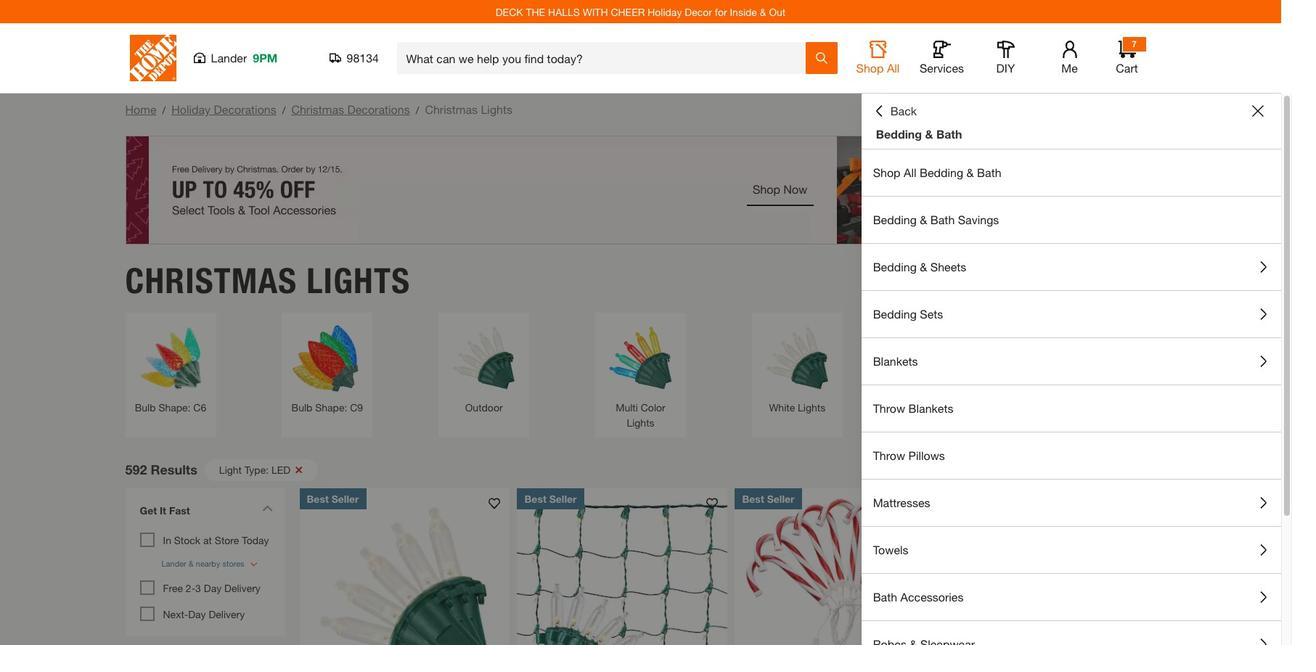 Task type: describe. For each thing, give the bounding box(es) containing it.
9pm
[[253, 51, 278, 65]]

shop for shop all
[[856, 61, 884, 75]]

menu containing shop all bedding & bath
[[862, 150, 1281, 645]]

bath accessories
[[873, 590, 964, 604]]

today
[[242, 534, 269, 546]]

& left out in the top right of the page
[[760, 5, 766, 18]]

me
[[1062, 61, 1078, 75]]

bath up the shop all bedding & bath
[[937, 127, 962, 141]]

& for bedding & sheets
[[920, 260, 927, 274]]

bedding for bedding & bath savings
[[873, 213, 917, 227]]

white lights link
[[759, 320, 836, 415]]

the
[[526, 5, 545, 18]]

home / holiday decorations / christmas decorations / christmas lights
[[125, 102, 513, 116]]

bulb shape: c6 image
[[133, 320, 209, 396]]

best for "10 in. warm white candy cane led pathway lights (set of 8)" image
[[742, 493, 764, 505]]

best for the 150l warm white led mini christmas net lights image
[[525, 493, 547, 505]]

bulb shape: c9 image
[[289, 320, 365, 396]]

outdoor image
[[446, 320, 522, 396]]

in stock at store today link
[[163, 534, 269, 546]]

deck
[[496, 5, 523, 18]]

shape: for c9
[[315, 401, 347, 414]]

bedding sets button
[[862, 291, 1281, 338]]

next-
[[163, 608, 188, 621]]

bulb shape: c9
[[292, 401, 363, 414]]

towels
[[873, 543, 909, 557]]

bulb for bulb shape: c6
[[135, 401, 156, 414]]

bedding & bath savings link
[[862, 197, 1281, 243]]

me button
[[1047, 41, 1093, 76]]

accessories
[[901, 590, 964, 604]]

all for shop all
[[887, 61, 900, 75]]

multi color lights image
[[603, 320, 679, 396]]

at
[[203, 534, 212, 546]]

1 vertical spatial blankets
[[909, 402, 954, 415]]

1 horizontal spatial holiday
[[648, 5, 682, 18]]

outdoor link
[[446, 320, 522, 415]]

for
[[715, 5, 727, 18]]

home link
[[125, 102, 156, 116]]

in
[[163, 534, 171, 546]]

diy
[[997, 61, 1015, 75]]

light type: led
[[219, 464, 291, 476]]

98134
[[347, 51, 379, 65]]

christmas decorations link
[[291, 102, 410, 116]]

feedback link image
[[1273, 245, 1292, 324]]

cart
[[1116, 61, 1138, 75]]

led
[[272, 464, 291, 476]]

1 vertical spatial holiday
[[171, 102, 211, 116]]

timer image
[[916, 320, 992, 396]]

deck the halls with cheer holiday decor for inside & out
[[496, 5, 786, 18]]

pillows
[[909, 449, 945, 462]]

christmas lights
[[125, 260, 410, 302]]

sponsored banner image
[[125, 136, 1156, 245]]

bath up the savings on the right of page
[[977, 166, 1002, 179]]

next-day delivery
[[163, 608, 245, 621]]

free 2-3 day delivery link
[[163, 582, 261, 595]]

2 / from the left
[[282, 104, 286, 116]]

592 results
[[125, 462, 197, 478]]

white lights
[[769, 401, 826, 414]]

free 2-3 day delivery
[[163, 582, 261, 595]]

light
[[219, 464, 242, 476]]

savings
[[958, 213, 999, 227]]

bath inside button
[[873, 590, 898, 604]]

outdoor
[[465, 401, 503, 414]]

color
[[641, 401, 666, 414]]

1 decorations from the left
[[214, 102, 276, 116]]

white
[[769, 401, 795, 414]]

3
[[195, 582, 201, 595]]

multi color lights
[[616, 401, 666, 429]]

592
[[125, 462, 147, 478]]

it
[[160, 504, 166, 517]]

inside
[[730, 5, 757, 18]]

100l warm white smooth mini led lights with green wire (3-pack) image
[[299, 488, 510, 645]]

drawer close image
[[1252, 105, 1264, 117]]

multi
[[616, 401, 638, 414]]

seller for 100l warm white smooth mini led lights with green wire (3-pack) image
[[332, 493, 359, 505]]

seller for the 150l warm white led mini christmas net lights image
[[549, 493, 577, 505]]

shop savings image
[[1073, 320, 1149, 396]]

2-
[[186, 582, 195, 595]]

& for bedding & bath
[[925, 127, 933, 141]]

throw blankets
[[873, 402, 954, 415]]

bedding & bath
[[876, 127, 962, 141]]

next-day delivery link
[[163, 608, 245, 621]]

c6
[[193, 401, 206, 414]]

home
[[125, 102, 156, 116]]

shop for shop all bedding & bath
[[873, 166, 901, 179]]

deck the halls with cheer holiday decor for inside & out link
[[496, 5, 786, 18]]

lander 9pm
[[211, 51, 278, 65]]

holiday decorations link
[[171, 102, 276, 116]]

bulb shape: c6 link
[[133, 320, 209, 415]]

type:
[[245, 464, 269, 476]]

best seller for the 150l warm white led mini christmas net lights image
[[525, 493, 577, 505]]

sheets
[[931, 260, 967, 274]]

the home depot logo image
[[130, 35, 176, 81]]

1 vertical spatial day
[[188, 608, 206, 621]]

2 decorations from the left
[[347, 102, 410, 116]]

in stock at store today
[[163, 534, 269, 546]]

10 in. warm white candy cane led pathway lights (set of 8) image
[[735, 488, 946, 645]]

free
[[163, 582, 183, 595]]

lights inside multi color lights
[[627, 416, 655, 429]]



Task type: vqa. For each thing, say whether or not it's contained in the screenshot.
Bedding
yes



Task type: locate. For each thing, give the bounding box(es) containing it.
3 / from the left
[[416, 104, 419, 116]]

2 shape: from the left
[[315, 401, 347, 414]]

mattresses
[[873, 496, 930, 510]]

0 horizontal spatial best
[[307, 493, 329, 505]]

halls
[[548, 5, 580, 18]]

bedding
[[876, 127, 922, 141], [920, 166, 964, 179], [873, 213, 917, 227], [873, 260, 917, 274], [873, 307, 917, 321]]

throw pillows link
[[862, 433, 1281, 479]]

shape: inside bulb shape: c9 link
[[315, 401, 347, 414]]

decorations down 98134
[[347, 102, 410, 116]]

& up the shop all bedding & bath
[[925, 127, 933, 141]]

bedding sets
[[873, 307, 943, 321]]

throw inside throw pillows link
[[873, 449, 905, 462]]

0 vertical spatial throw
[[873, 402, 905, 415]]

with
[[583, 5, 608, 18]]

all
[[887, 61, 900, 75], [904, 166, 917, 179]]

menu
[[862, 150, 1281, 645]]

throw for throw pillows
[[873, 449, 905, 462]]

0 horizontal spatial seller
[[332, 493, 359, 505]]

bath accessories button
[[862, 574, 1281, 621]]

bulb
[[135, 401, 156, 414], [292, 401, 312, 414]]

holiday
[[648, 5, 682, 18], [171, 102, 211, 116]]

bulb left c9
[[292, 401, 312, 414]]

1 vertical spatial throw
[[873, 449, 905, 462]]

bedding for bedding & bath
[[876, 127, 922, 141]]

bedding & sheets button
[[862, 244, 1281, 290]]

1 best seller from the left
[[307, 493, 359, 505]]

1 horizontal spatial shape:
[[315, 401, 347, 414]]

2 best seller from the left
[[525, 493, 577, 505]]

100l warm white mini led green wire lights image
[[953, 488, 1163, 645]]

1 throw from the top
[[873, 402, 905, 415]]

1 horizontal spatial decorations
[[347, 102, 410, 116]]

3 seller from the left
[[767, 493, 795, 505]]

delivery
[[224, 582, 261, 595], [209, 608, 245, 621]]

bulb for bulb shape: c9
[[292, 401, 312, 414]]

best seller for 100l warm white smooth mini led lights with green wire (3-pack) image
[[307, 493, 359, 505]]

decorations
[[214, 102, 276, 116], [347, 102, 410, 116]]

shape: left c6
[[159, 401, 191, 414]]

3 best seller from the left
[[742, 493, 795, 505]]

back button
[[873, 104, 917, 118]]

0 vertical spatial day
[[204, 582, 222, 595]]

shop up the back button
[[856, 61, 884, 75]]

stock
[[174, 534, 200, 546]]

shop all bedding & bath link
[[862, 150, 1281, 196]]

bedding for bedding & sheets
[[873, 260, 917, 274]]

throw
[[873, 402, 905, 415], [873, 449, 905, 462]]

/ right home link
[[162, 104, 166, 116]]

get it fast link
[[133, 496, 278, 529]]

shape: for c6
[[159, 401, 191, 414]]

day
[[204, 582, 222, 595], [188, 608, 206, 621]]

bath left accessories on the bottom right
[[873, 590, 898, 604]]

2 bulb from the left
[[292, 401, 312, 414]]

all for shop all bedding & bath
[[904, 166, 917, 179]]

1 horizontal spatial seller
[[549, 493, 577, 505]]

bulb left c6
[[135, 401, 156, 414]]

best for 100l warm white smooth mini led lights with green wire (3-pack) image
[[307, 493, 329, 505]]

blankets inside button
[[873, 354, 918, 368]]

get
[[140, 504, 157, 517]]

1 vertical spatial delivery
[[209, 608, 245, 621]]

all down the 'bedding & bath' at the top
[[904, 166, 917, 179]]

0 horizontal spatial all
[[887, 61, 900, 75]]

1 seller from the left
[[332, 493, 359, 505]]

1 shape: from the left
[[159, 401, 191, 414]]

150l warm white led mini christmas net lights image
[[517, 488, 728, 645]]

back
[[891, 104, 917, 118]]

& left sheets
[[920, 260, 927, 274]]

multi color lights link
[[603, 320, 679, 430]]

1 / from the left
[[162, 104, 166, 116]]

white lights image
[[759, 320, 836, 396]]

holiday left decor
[[648, 5, 682, 18]]

c9
[[350, 401, 363, 414]]

98134 button
[[329, 51, 379, 65]]

blankets down bedding sets
[[873, 354, 918, 368]]

2 seller from the left
[[549, 493, 577, 505]]

cheer
[[611, 5, 645, 18]]

/
[[162, 104, 166, 116], [282, 104, 286, 116], [416, 104, 419, 116]]

0 horizontal spatial bulb
[[135, 401, 156, 414]]

christmas
[[291, 102, 344, 116], [425, 102, 478, 116], [125, 260, 297, 302]]

What can we help you find today? search field
[[406, 43, 805, 73]]

towels button
[[862, 527, 1281, 574]]

lander
[[211, 51, 247, 65]]

bedding up bedding & sheets
[[873, 213, 917, 227]]

out
[[769, 5, 786, 18]]

throw for throw blankets
[[873, 402, 905, 415]]

0 vertical spatial all
[[887, 61, 900, 75]]

7
[[1132, 38, 1137, 49]]

blankets button
[[862, 338, 1281, 385]]

decor
[[685, 5, 712, 18]]

shop all button
[[855, 41, 901, 76]]

2 horizontal spatial best seller
[[742, 493, 795, 505]]

0 vertical spatial holiday
[[648, 5, 682, 18]]

0 vertical spatial shop
[[856, 61, 884, 75]]

lights
[[481, 102, 513, 116], [306, 260, 410, 302], [798, 401, 826, 414], [627, 416, 655, 429]]

best seller
[[307, 493, 359, 505], [525, 493, 577, 505], [742, 493, 795, 505]]

/ right holiday decorations link
[[282, 104, 286, 116]]

1 horizontal spatial /
[[282, 104, 286, 116]]

delivery down 'free 2-3 day delivery' link
[[209, 608, 245, 621]]

0 horizontal spatial shape:
[[159, 401, 191, 414]]

store
[[215, 534, 239, 546]]

throw pillows
[[873, 449, 945, 462]]

diy button
[[983, 41, 1029, 76]]

1 horizontal spatial all
[[904, 166, 917, 179]]

bulb shape: c6
[[135, 401, 206, 414]]

0 vertical spatial delivery
[[224, 582, 261, 595]]

shop down the 'bedding & bath' at the top
[[873, 166, 901, 179]]

2 best from the left
[[525, 493, 547, 505]]

shop inside menu
[[873, 166, 901, 179]]

bedding left 'sets'
[[873, 307, 917, 321]]

blankets
[[873, 354, 918, 368], [909, 402, 954, 415]]

2 horizontal spatial best
[[742, 493, 764, 505]]

0 horizontal spatial decorations
[[214, 102, 276, 116]]

day right 3
[[204, 582, 222, 595]]

bath left the savings on the right of page
[[931, 213, 955, 227]]

1 best from the left
[[307, 493, 329, 505]]

services button
[[919, 41, 965, 76]]

timer link
[[916, 320, 992, 415]]

0 vertical spatial blankets
[[873, 354, 918, 368]]

bedding & sheets
[[873, 260, 967, 274]]

1 vertical spatial all
[[904, 166, 917, 179]]

all inside "button"
[[887, 61, 900, 75]]

&
[[760, 5, 766, 18], [925, 127, 933, 141], [967, 166, 974, 179], [920, 213, 927, 227], [920, 260, 927, 274]]

shop all bedding & bath
[[873, 166, 1002, 179]]

3 best from the left
[[742, 493, 764, 505]]

blankets up pillows
[[909, 402, 954, 415]]

2 throw from the top
[[873, 449, 905, 462]]

seller for "10 in. warm white candy cane led pathway lights (set of 8)" image
[[767, 493, 795, 505]]

2 horizontal spatial /
[[416, 104, 419, 116]]

& up bedding & sheets
[[920, 213, 927, 227]]

0 horizontal spatial best seller
[[307, 493, 359, 505]]

1 horizontal spatial best seller
[[525, 493, 577, 505]]

shape:
[[159, 401, 191, 414], [315, 401, 347, 414]]

2 horizontal spatial seller
[[767, 493, 795, 505]]

throw up throw pillows
[[873, 402, 905, 415]]

delivery right 3
[[224, 582, 261, 595]]

1 vertical spatial shop
[[873, 166, 901, 179]]

1 horizontal spatial bulb
[[292, 401, 312, 414]]

0 horizontal spatial holiday
[[171, 102, 211, 116]]

throw inside throw blankets link
[[873, 402, 905, 415]]

results
[[151, 462, 197, 478]]

services
[[920, 61, 964, 75]]

& up the savings on the right of page
[[967, 166, 974, 179]]

1 horizontal spatial best
[[525, 493, 547, 505]]

all inside menu
[[904, 166, 917, 179]]

bedding down the back button
[[876, 127, 922, 141]]

light type: led button
[[205, 459, 318, 481]]

shop all
[[856, 61, 900, 75]]

get it fast
[[140, 504, 190, 517]]

& for bedding & bath savings
[[920, 213, 927, 227]]

day down 3
[[188, 608, 206, 621]]

best
[[307, 493, 329, 505], [525, 493, 547, 505], [742, 493, 764, 505]]

bedding down the 'bedding & bath' at the top
[[920, 166, 964, 179]]

throw left pillows
[[873, 449, 905, 462]]

sets
[[920, 307, 943, 321]]

bath
[[937, 127, 962, 141], [977, 166, 1002, 179], [931, 213, 955, 227], [873, 590, 898, 604]]

& inside button
[[920, 260, 927, 274]]

shape: left c9
[[315, 401, 347, 414]]

fast
[[169, 504, 190, 517]]

0 horizontal spatial /
[[162, 104, 166, 116]]

bedding & bath savings
[[873, 213, 999, 227]]

1 bulb from the left
[[135, 401, 156, 414]]

mattresses button
[[862, 480, 1281, 526]]

best seller for "10 in. warm white candy cane led pathway lights (set of 8)" image
[[742, 493, 795, 505]]

timer
[[941, 401, 967, 414]]

bedding up bedding sets
[[873, 260, 917, 274]]

decorations down lander 9pm
[[214, 102, 276, 116]]

shape: inside the bulb shape: c6 link
[[159, 401, 191, 414]]

throw blankets link
[[862, 386, 1281, 432]]

bulb shape: c9 link
[[289, 320, 365, 415]]

shop inside "button"
[[856, 61, 884, 75]]

bedding for bedding sets
[[873, 307, 917, 321]]

/ right christmas decorations link
[[416, 104, 419, 116]]

cart 7
[[1116, 38, 1138, 75]]

holiday right home link
[[171, 102, 211, 116]]

all up the back button
[[887, 61, 900, 75]]



